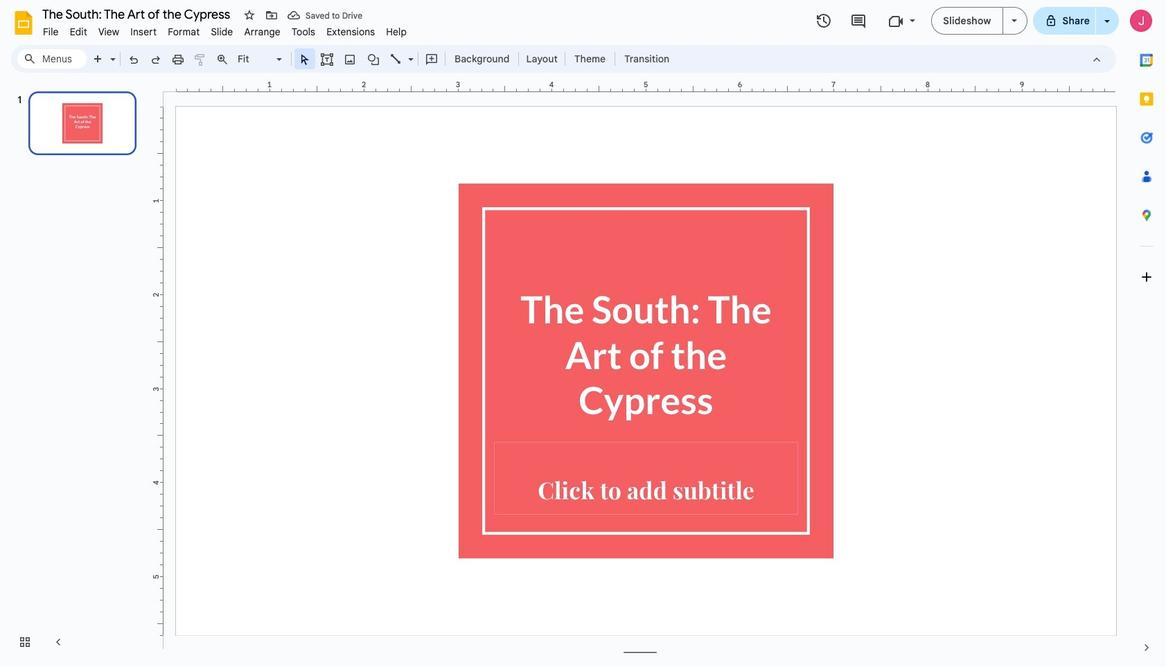 Task type: describe. For each thing, give the bounding box(es) containing it.
show all comments image
[[850, 13, 867, 29]]

zoom image
[[215, 53, 229, 66]]

text box image
[[320, 53, 334, 66]]

new slide with layout image
[[107, 50, 116, 55]]

2 menu item from the left
[[64, 24, 93, 40]]

insert image image
[[342, 49, 358, 69]]

menu bar inside menu bar banner
[[37, 18, 412, 41]]

last edit was on october 30, 2023 image
[[816, 12, 832, 29]]

5 menu item from the left
[[162, 24, 205, 40]]

share. private to only me. image
[[1044, 14, 1057, 27]]

tab list inside menu bar banner
[[1127, 41, 1166, 628]]

shape image
[[365, 49, 381, 69]]

select (esc) image
[[298, 53, 312, 66]]

slides home image
[[11, 10, 36, 35]]

quick sharing actions image
[[1104, 20, 1110, 42]]

new slide (ctrl+m) image
[[91, 53, 105, 66]]

line image
[[389, 53, 403, 66]]

redo (⌘y) image
[[149, 53, 163, 66]]

undo (⌘z) image
[[127, 53, 141, 66]]

print (⌘p) image
[[171, 53, 185, 66]]

6 menu item from the left
[[205, 24, 239, 40]]

3 menu item from the left
[[93, 24, 125, 40]]

8 menu item from the left
[[286, 24, 321, 40]]

10 menu item from the left
[[381, 24, 412, 40]]



Task type: vqa. For each thing, say whether or not it's contained in the screenshot.
Text box icon at the top
yes



Task type: locate. For each thing, give the bounding box(es) containing it.
add comment (⌘+option+m) image
[[425, 53, 439, 66]]

menu item up zoom image
[[205, 24, 239, 40]]

menu item up new slide with layout image
[[93, 24, 125, 40]]

navigation
[[0, 78, 152, 667]]

tab list
[[1127, 41, 1166, 628]]

menu item up menus field
[[37, 24, 64, 40]]

presentation options image
[[1011, 19, 1017, 22]]

4 menu item from the left
[[125, 24, 162, 40]]

7 menu item from the left
[[239, 24, 286, 40]]

Menus field
[[17, 49, 87, 69]]

menu bar banner
[[0, 0, 1166, 667]]

application
[[0, 0, 1166, 667]]

Zoom text field
[[236, 49, 274, 69]]

menu item up print (⌘p) icon
[[162, 24, 205, 40]]

paint format image
[[193, 53, 207, 66]]

star image
[[242, 8, 256, 22]]

main toolbar
[[86, 48, 676, 69]]

menu item up insert image
[[321, 24, 381, 40]]

Star checkbox
[[240, 6, 259, 25]]

hide the menus (ctrl+shift+f) image
[[1090, 53, 1104, 66]]

menu item up select line image
[[381, 24, 412, 40]]

menu item
[[37, 24, 64, 40], [64, 24, 93, 40], [93, 24, 125, 40], [125, 24, 162, 40], [162, 24, 205, 40], [205, 24, 239, 40], [239, 24, 286, 40], [286, 24, 321, 40], [321, 24, 381, 40], [381, 24, 412, 40]]

menu item down rename text box at the top
[[125, 24, 162, 40]]

Zoom field
[[233, 49, 288, 69]]

1 menu item from the left
[[37, 24, 64, 40]]

select line image
[[405, 50, 414, 55]]

Rename text field
[[37, 6, 238, 22]]

menu bar
[[37, 18, 412, 41]]

move image
[[265, 8, 279, 22]]

menu item down 'move' icon
[[239, 24, 286, 40]]

menu item up new slide (ctrl+m) image
[[64, 24, 93, 40]]

menu item up select (esc) icon
[[286, 24, 321, 40]]

9 menu item from the left
[[321, 24, 381, 40]]



